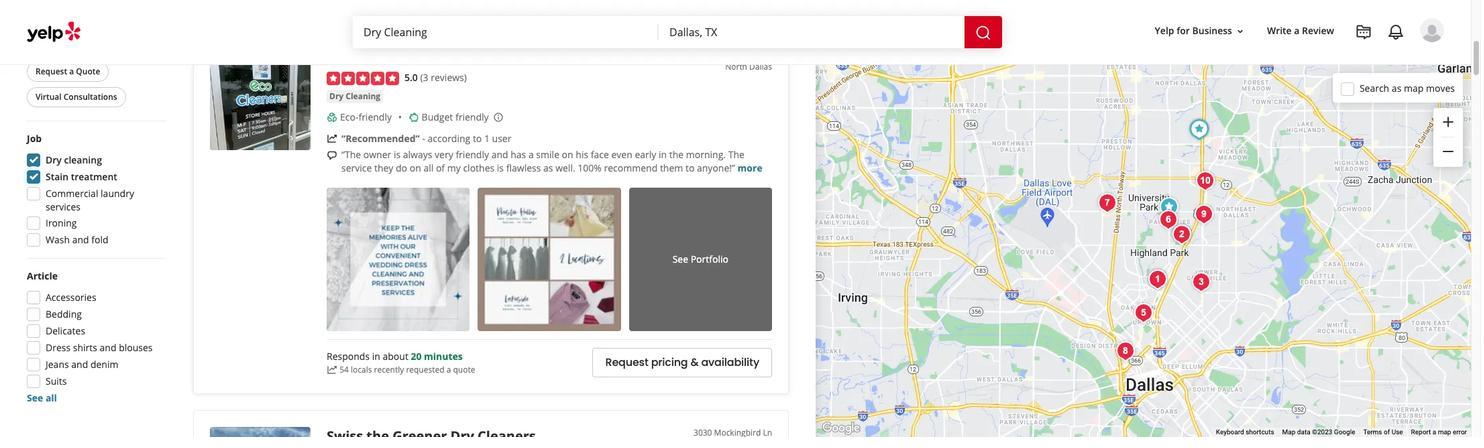 Task type: locate. For each thing, give the bounding box(es) containing it.
always
[[403, 149, 432, 161]]

0 vertical spatial map
[[1404, 82, 1424, 94]]

0 horizontal spatial see
[[27, 392, 43, 405]]

see inside 'link'
[[673, 253, 688, 266]]

request left the pricing at the bottom
[[605, 355, 649, 370]]

business
[[1193, 24, 1232, 37]]

0 horizontal spatial -
[[411, 50, 415, 68]]

ecocleaners - preston hollow image
[[210, 50, 311, 150], [1186, 116, 1213, 143]]

as right search
[[1392, 82, 1402, 94]]

1 vertical spatial dry
[[46, 154, 62, 166]]

a left quote
[[69, 66, 74, 77]]

a inside the "the owner is always very friendly and has a smile on his face even early in the morning. the service they do on all of my clothes is flawless as well. 100% recommend them to anyone!"
[[529, 149, 534, 161]]

dress shirts and blouses
[[46, 341, 153, 354]]

and down user
[[492, 149, 508, 161]]

early
[[635, 149, 656, 161]]

1 vertical spatial as
[[543, 162, 553, 175]]

is right clothes
[[497, 162, 504, 175]]

recommend
[[604, 162, 658, 175]]

a
[[1294, 24, 1300, 37], [69, 66, 74, 77], [529, 149, 534, 161], [447, 365, 451, 376], [1433, 429, 1437, 436]]

to left 1
[[473, 132, 482, 145]]

None search field
[[353, 16, 1005, 48]]

0 horizontal spatial of
[[436, 162, 445, 175]]

100%
[[578, 162, 602, 175]]

0 horizontal spatial dry
[[46, 154, 62, 166]]

dry up 16 eco friendly v2 icon
[[329, 91, 344, 102]]

mckinney ave cleaners image
[[1130, 300, 1157, 326]]

dallas
[[749, 61, 772, 72]]

0 horizontal spatial request
[[36, 66, 67, 77]]

ironing
[[46, 217, 77, 229]]

in up recently
[[372, 350, 380, 363]]

1 horizontal spatial in
[[659, 149, 667, 161]]

eco-
[[340, 111, 359, 124]]

preston
[[419, 50, 471, 68]]

0 horizontal spatial map
[[1404, 82, 1424, 94]]

keyboard
[[1216, 429, 1244, 436]]

0 vertical spatial dry
[[329, 91, 344, 102]]

swiss the greener dry cleaners image
[[1168, 221, 1195, 248]]

projects image
[[1356, 24, 1372, 40]]

request pricing & availability button
[[593, 348, 772, 378]]

all down suits
[[46, 392, 57, 405]]

request
[[36, 66, 67, 77], [605, 355, 649, 370]]

54
[[340, 365, 349, 376]]

0 vertical spatial as
[[1392, 82, 1402, 94]]

all inside group
[[46, 392, 57, 405]]

Near text field
[[670, 25, 954, 40]]

0 horizontal spatial in
[[372, 350, 380, 363]]

Find text field
[[364, 25, 648, 40]]

to
[[473, 132, 482, 145], [686, 162, 695, 175]]

a for request
[[69, 66, 74, 77]]

0 horizontal spatial is
[[394, 149, 401, 161]]

to right them
[[686, 162, 695, 175]]

cleaning
[[64, 154, 102, 166]]

consultations
[[64, 91, 117, 103]]

1 vertical spatial see
[[27, 392, 43, 405]]

5 star rating image
[[327, 72, 399, 85]]

0 vertical spatial in
[[659, 149, 667, 161]]

dry for dry cleaning
[[46, 154, 62, 166]]

"the
[[341, 149, 361, 161]]

on down always
[[410, 162, 421, 175]]

1 vertical spatial us cleaners image
[[1188, 269, 1215, 296]]

info icon image
[[493, 112, 504, 122], [493, 112, 504, 122]]

1 vertical spatial in
[[372, 350, 380, 363]]

zoom in image
[[1440, 114, 1457, 130]]

as
[[1392, 82, 1402, 94], [543, 162, 553, 175]]

wash
[[46, 233, 70, 246]]

on up the well.
[[562, 149, 573, 161]]

us cleaners image right dry clean super center image
[[1188, 269, 1215, 296]]

1 horizontal spatial all
[[424, 162, 434, 175]]

"recommended" - according to 1 user
[[341, 132, 512, 145]]

0 vertical spatial all
[[424, 162, 434, 175]]

1 horizontal spatial on
[[562, 149, 573, 161]]

swiss the greener dry cleaners image
[[1168, 221, 1195, 248]]

in inside the "the owner is always very friendly and has a smile on his face even early in the morning. the service they do on all of my clothes is flawless as well. 100% recommend them to anyone!"
[[659, 149, 667, 161]]

us cleaners image down the dry clean supercenter image
[[1191, 201, 1217, 228]]

of left 'my'
[[436, 162, 445, 175]]

map
[[1282, 429, 1296, 436]]

1 vertical spatial of
[[1384, 429, 1390, 436]]

zoom out image
[[1440, 144, 1457, 160]]

- up always
[[422, 132, 425, 145]]

1 vertical spatial to
[[686, 162, 695, 175]]

virtual
[[36, 91, 61, 103]]

terms of use link
[[1364, 429, 1403, 436]]

dry cleaning
[[46, 154, 102, 166]]

1 horizontal spatial dry
[[329, 91, 344, 102]]

request a quote
[[36, 66, 100, 77]]

1 horizontal spatial map
[[1438, 429, 1451, 436]]

1 horizontal spatial request
[[605, 355, 649, 370]]

firefall
[[729, 50, 754, 61]]

0 vertical spatial us cleaners image
[[1191, 201, 1217, 228]]

group
[[1434, 108, 1463, 167], [23, 132, 166, 251], [23, 270, 166, 405]]

1 horizontal spatial -
[[422, 132, 425, 145]]

service
[[341, 162, 372, 175]]

on
[[562, 149, 573, 161], [410, 162, 421, 175]]

friendly for eco-friendly
[[359, 111, 392, 124]]

all down always
[[424, 162, 434, 175]]

1 vertical spatial all
[[46, 392, 57, 405]]

way
[[756, 50, 772, 61]]

- up "5.0"
[[411, 50, 415, 68]]

according
[[428, 132, 470, 145]]

1 vertical spatial request
[[605, 355, 649, 370]]

dry inside group
[[46, 154, 62, 166]]

budget
[[422, 111, 453, 124]]

of inside the "the owner is always very friendly and has a smile on his face even early in the morning. the service they do on all of my clothes is flawless as well. 100% recommend them to anyone!"
[[436, 162, 445, 175]]

as down smile
[[543, 162, 553, 175]]

about
[[383, 350, 408, 363]]

anyone!"
[[697, 162, 735, 175]]

to inside the "the owner is always very friendly and has a smile on his face even early in the morning. the service they do on all of my clothes is flawless as well. 100% recommend them to anyone!"
[[686, 162, 695, 175]]

0 vertical spatial on
[[562, 149, 573, 161]]

-
[[411, 50, 415, 68], [422, 132, 425, 145]]

now
[[59, 15, 77, 26]]

open now button
[[27, 11, 85, 31]]

1 vertical spatial on
[[410, 162, 421, 175]]

friendly up 1
[[456, 111, 489, 124]]

1 vertical spatial -
[[422, 132, 425, 145]]

a inside button
[[69, 66, 74, 77]]

map
[[1404, 82, 1424, 94], [1438, 429, 1451, 436]]

terms of use
[[1364, 429, 1403, 436]]

5.0
[[405, 71, 418, 84]]

of left use
[[1384, 429, 1390, 436]]

0 vertical spatial is
[[394, 149, 401, 161]]

dry
[[329, 91, 344, 102], [46, 154, 62, 166]]

open
[[36, 15, 57, 26]]

1 none field from the left
[[364, 25, 648, 40]]

blouses
[[119, 341, 153, 354]]

a inside 'link'
[[1294, 24, 1300, 37]]

map left error
[[1438, 429, 1451, 436]]

friendly up '"recommended"' at the top
[[359, 111, 392, 124]]

yelp for business button
[[1150, 19, 1251, 43]]

2 none field from the left
[[670, 25, 954, 40]]

map left moves
[[1404, 82, 1424, 94]]

google image
[[819, 420, 863, 437]]

even
[[611, 149, 633, 161]]

jeans
[[46, 358, 69, 371]]

dry inside button
[[329, 91, 344, 102]]

in
[[659, 149, 667, 161], [372, 350, 380, 363]]

is up do
[[394, 149, 401, 161]]

0 vertical spatial see
[[673, 253, 688, 266]]

see inside group
[[27, 392, 43, 405]]

none field up the "hollow"
[[364, 25, 648, 40]]

1 vertical spatial map
[[1438, 429, 1451, 436]]

1 horizontal spatial to
[[686, 162, 695, 175]]

do
[[396, 162, 407, 175]]

commercial
[[46, 187, 98, 200]]

friendly up clothes
[[456, 149, 489, 161]]

and down shirts
[[71, 358, 88, 371]]

dry cleaning button
[[327, 90, 383, 104]]

0 vertical spatial -
[[411, 50, 415, 68]]

user actions element
[[1144, 17, 1463, 99]]

0 vertical spatial of
[[436, 162, 445, 175]]

is
[[394, 149, 401, 161], [497, 162, 504, 175]]

flawless
[[506, 162, 541, 175]]

a right write at the top right of page
[[1294, 24, 1300, 37]]

dry up 'stain'
[[46, 154, 62, 166]]

54 locals recently requested a quote
[[340, 365, 475, 376]]

them
[[660, 162, 683, 175]]

responds in about 20 minutes
[[327, 350, 463, 363]]

0 vertical spatial request
[[36, 66, 67, 77]]

us cleaners image
[[1191, 201, 1217, 228], [1188, 269, 1215, 296]]

stain
[[46, 170, 69, 183]]

none field up way
[[670, 25, 954, 40]]

a right 'report'
[[1433, 429, 1437, 436]]

they
[[374, 162, 393, 175]]

0 horizontal spatial none field
[[364, 25, 648, 40]]

5.0 (3 reviews)
[[405, 71, 467, 84]]

1 horizontal spatial see
[[673, 253, 688, 266]]

responding
[[54, 40, 98, 52]]

None field
[[364, 25, 648, 40], [670, 25, 954, 40]]

report a map error
[[1411, 429, 1467, 436]]

1 vertical spatial is
[[497, 162, 504, 175]]

use
[[1392, 429, 1403, 436]]

none field find
[[364, 25, 648, 40]]

denim
[[90, 358, 118, 371]]

0 horizontal spatial to
[[473, 132, 482, 145]]

1 horizontal spatial none field
[[670, 25, 954, 40]]

and
[[492, 149, 508, 161], [72, 233, 89, 246], [100, 341, 116, 354], [71, 358, 88, 371]]

0 horizontal spatial as
[[543, 162, 553, 175]]

request up virtual
[[36, 66, 67, 77]]

in left the
[[659, 149, 667, 161]]

all
[[424, 162, 434, 175], [46, 392, 57, 405]]

owner
[[363, 149, 391, 161]]

availability
[[701, 355, 759, 370]]

0 horizontal spatial all
[[46, 392, 57, 405]]

a right 'has'
[[529, 149, 534, 161]]



Task type: describe. For each thing, give the bounding box(es) containing it.
see for see all
[[27, 392, 43, 405]]

hollow
[[474, 50, 521, 68]]

requested
[[406, 365, 444, 376]]

portfolio
[[691, 253, 729, 266]]

shirts
[[73, 341, 97, 354]]

review
[[1302, 24, 1334, 37]]

dry cleaning
[[329, 91, 380, 102]]

search image
[[976, 25, 992, 41]]

keyboard shortcuts button
[[1216, 428, 1274, 437]]

1
[[484, 132, 490, 145]]

group containing job
[[23, 132, 166, 251]]

open now
[[36, 15, 77, 26]]

has
[[511, 149, 526, 161]]

minutes
[[424, 350, 463, 363]]

16 chevron down v2 image
[[1235, 26, 1246, 37]]

dry clean supercenter image
[[1192, 167, 1219, 194]]

request pricing & availability
[[605, 355, 759, 370]]

report
[[1411, 429, 1431, 436]]

1 horizontal spatial of
[[1384, 429, 1390, 436]]

job
[[27, 132, 42, 145]]

clothes
[[463, 162, 495, 175]]

16 budget friendly v2 image
[[408, 112, 419, 123]]

"recommended"
[[341, 132, 420, 145]]

7865
[[708, 50, 727, 61]]

all inside the "the owner is always very friendly and has a smile on his face even early in the morning. the service they do on all of my clothes is flawless as well. 100% recommend them to anyone!"
[[424, 162, 434, 175]]

suits
[[46, 375, 67, 388]]

friendly inside the "the owner is always very friendly and has a smile on his face even early in the morning. the service they do on all of my clothes is flawless as well. 100% recommend them to anyone!"
[[456, 149, 489, 161]]

delicates
[[46, 325, 85, 337]]

user
[[492, 132, 512, 145]]

j's tailor & cleaners image
[[1112, 338, 1139, 365]]

20
[[411, 350, 422, 363]]

yelp for business
[[1155, 24, 1232, 37]]

dry clean super center image
[[1144, 266, 1171, 293]]

and up denim in the bottom left of the page
[[100, 341, 116, 354]]

error
[[1453, 429, 1467, 436]]

none field "near"
[[670, 25, 954, 40]]

ecocleaners - preston hollow
[[327, 50, 521, 68]]

brad k. image
[[1420, 18, 1444, 42]]

dry clean super center image
[[1144, 266, 1171, 293]]

quote
[[453, 365, 475, 376]]

keyboard shortcuts
[[1216, 429, 1274, 436]]

smile
[[536, 149, 560, 161]]

map for moves
[[1404, 82, 1424, 94]]

16 speech v2 image
[[327, 150, 337, 161]]

and inside the "the owner is always very friendly and has a smile on his face even early in the morning. the service they do on all of my clothes is flawless as well. 100% recommend them to anyone!"
[[492, 149, 508, 161]]

request for request pricing & availability
[[605, 355, 649, 370]]

ecocleaners - preston hollow image
[[1186, 116, 1213, 143]]

jeans and denim
[[46, 358, 118, 371]]

select cleaners image
[[1094, 190, 1121, 216]]

fast-responding
[[36, 40, 98, 52]]

request for request a quote
[[36, 66, 67, 77]]

write
[[1267, 24, 1292, 37]]

16 trending v2 image
[[327, 365, 337, 376]]

virtual consultations
[[36, 91, 117, 103]]

recently
[[374, 365, 404, 376]]

ecocleaners - preston hollow link
[[327, 50, 521, 68]]

dress
[[46, 341, 71, 354]]

search as map moves
[[1360, 82, 1455, 94]]

0 horizontal spatial on
[[410, 162, 421, 175]]

google
[[1334, 429, 1356, 436]]

see portfolio link
[[629, 188, 772, 331]]

and left the fold
[[72, 233, 89, 246]]

report a map error link
[[1411, 429, 1467, 436]]

more link
[[738, 162, 763, 175]]

shortcuts
[[1246, 429, 1274, 436]]

friendly for budget friendly
[[456, 111, 489, 124]]

brantley cleaners image
[[1156, 194, 1182, 220]]

a for report
[[1433, 429, 1437, 436]]

stain treatment
[[46, 170, 117, 183]]

for
[[1177, 24, 1190, 37]]

his
[[576, 149, 588, 161]]

a for write
[[1294, 24, 1300, 37]]

&
[[691, 355, 699, 370]]

1 horizontal spatial is
[[497, 162, 504, 175]]

map region
[[692, 59, 1481, 437]]

see for see portfolio
[[673, 253, 688, 266]]

dry cleaning link
[[327, 90, 383, 104]]

see all
[[27, 392, 57, 405]]

wash and fold
[[46, 233, 108, 246]]

budget friendly
[[422, 111, 489, 124]]

my
[[447, 162, 461, 175]]

1 horizontal spatial ecocleaners - preston hollow image
[[1186, 116, 1213, 143]]

- for "recommended"
[[422, 132, 425, 145]]

quote
[[76, 66, 100, 77]]

yelp
[[1155, 24, 1174, 37]]

16 trending v2 image
[[327, 134, 337, 144]]

ecocleaners
[[327, 50, 408, 68]]

a down minutes
[[447, 365, 451, 376]]

notifications image
[[1388, 24, 1404, 40]]

16 eco friendly v2 image
[[327, 112, 337, 123]]

terms
[[1364, 429, 1382, 436]]

write a review
[[1267, 24, 1334, 37]]

7865 firefall way north dallas
[[708, 50, 772, 72]]

laundry
[[101, 187, 134, 200]]

0 horizontal spatial ecocleaners - preston hollow image
[[210, 50, 311, 150]]

locals
[[351, 365, 372, 376]]

- for ecocleaners
[[411, 50, 415, 68]]

article
[[27, 270, 58, 282]]

avon cleaners image
[[1155, 206, 1182, 233]]

pricing
[[651, 355, 688, 370]]

0 vertical spatial to
[[473, 132, 482, 145]]

fast-responding button
[[27, 36, 107, 56]]

write a review link
[[1262, 19, 1340, 43]]

1 horizontal spatial as
[[1392, 82, 1402, 94]]

data
[[1297, 429, 1311, 436]]

map for error
[[1438, 429, 1451, 436]]

more
[[738, 162, 763, 175]]

request a quote button
[[27, 62, 109, 82]]

as inside the "the owner is always very friendly and has a smile on his face even early in the morning. the service they do on all of my clothes is flawless as well. 100% recommend them to anyone!"
[[543, 162, 553, 175]]

map data ©2023 google
[[1282, 429, 1356, 436]]

treatment
[[71, 170, 117, 183]]

reviews)
[[431, 71, 467, 84]]

group containing article
[[23, 270, 166, 405]]

dry for dry cleaning
[[329, 91, 344, 102]]

very
[[435, 149, 453, 161]]

©2023
[[1312, 429, 1333, 436]]

cleaning
[[346, 91, 380, 102]]



Task type: vqa. For each thing, say whether or not it's contained in the screenshot.
a corresponding to Report
yes



